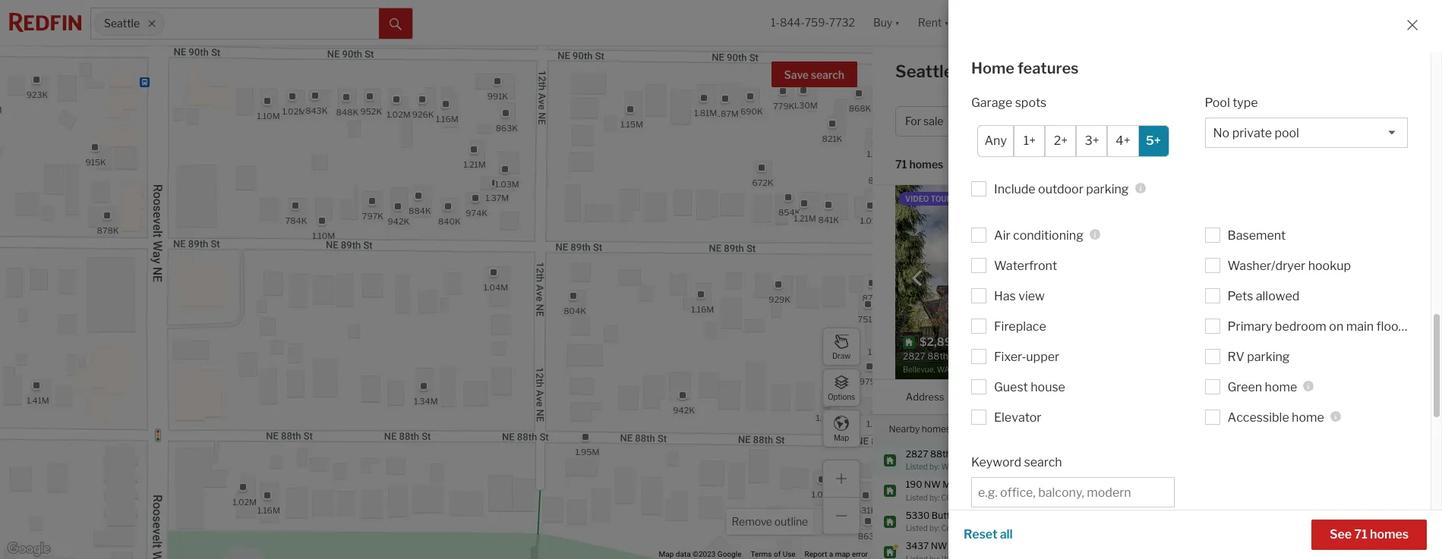 Task type: locate. For each thing, give the bounding box(es) containing it.
on inside the 4300 +/- sq ft geodesic dome home on rare sub dividable hunts point lot. this 5 bedroom multi-level home is a true great...
[[1328, 198, 1339, 210]]

on left main
[[1330, 320, 1344, 334]]

1 vertical spatial a
[[829, 551, 834, 559]]

days down see 71 homes at the right bottom of page
[[1362, 547, 1382, 558]]

home up "accessible home" on the bottom of page
[[1265, 380, 1298, 395]]

848k
[[336, 107, 358, 117]]

0 vertical spatial nw
[[925, 479, 941, 491]]

e.g. office, balcony, modern text field
[[979, 486, 1168, 500]]

on left rare
[[1328, 198, 1339, 210]]

1 vertical spatial hunts
[[999, 455, 1025, 466]]

71 right 1.31m
[[896, 158, 907, 171]]

1 vertical spatial nw
[[931, 541, 948, 552]]

1 vertical spatial by:
[[930, 493, 940, 503]]

a inside the 4300 +/- sq ft geodesic dome home on rare sub dividable hunts point lot. this 5 bedroom multi-level home is a true great...
[[1205, 223, 1210, 234]]

0 vertical spatial point
[[1238, 210, 1260, 222]]

1 listed from the top
[[906, 463, 928, 472]]

2 by: from the top
[[930, 493, 940, 503]]

863k down 991k
[[495, 123, 518, 133]]

reset all button
[[964, 520, 1013, 551]]

0 horizontal spatial 863k
[[495, 123, 518, 133]]

option group containing any
[[978, 125, 1170, 157]]

1 horizontal spatial point
[[1238, 210, 1260, 222]]

1 horizontal spatial a
[[1205, 223, 1210, 234]]

0 vertical spatial listed
[[906, 463, 928, 472]]

1 vertical spatial map
[[659, 551, 674, 559]]

homes for nearby
[[922, 424, 951, 435]]

dome
[[1273, 198, 1299, 210]]

by: inside 2827 88th ave ne listed by: windermere real estate/east
[[930, 463, 940, 472]]

days for 451 days
[[1362, 547, 1382, 558]]

1.04m
[[484, 282, 508, 293]]

3437 nw 56th st
[[906, 541, 981, 552]]

1-844-759-7732
[[771, 16, 855, 29]]

71 down the 593 days
[[1355, 528, 1368, 542]]

point down geodesic
[[1238, 210, 1260, 222]]

home up garage
[[972, 59, 1015, 78]]

by: inside 190 nw madrona ln listed by: compass listing agent: ned hosford
[[930, 493, 940, 503]]

of
[[774, 551, 781, 559]]

hosford
[[1047, 493, 1075, 503]]

5330 butterworth rd listed by: coldwell banker bain
[[906, 510, 1016, 533]]

0 vertical spatial on
[[1328, 198, 1339, 210]]

waterfront
[[994, 259, 1058, 273]]

listing
[[980, 493, 1004, 503]]

2 vertical spatial home
[[1292, 411, 1325, 425]]

home inside the 4300 +/- sq ft geodesic dome home on rare sub dividable hunts point lot. this 5 bedroom multi-level home is a true great...
[[1170, 223, 1194, 234]]

floor
[[1377, 320, 1404, 334]]

listed inside 2827 88th ave ne listed by: windermere real estate/east
[[906, 463, 928, 472]]

1 vertical spatial 942k
[[673, 406, 695, 416]]

1.21m 1.37m
[[463, 159, 509, 204]]

ft
[[1222, 198, 1229, 210]]

east mercer
[[999, 516, 1051, 528]]

search
[[811, 68, 845, 81], [1024, 456, 1063, 470]]

homes down the 593 days
[[1371, 528, 1409, 542]]

true
[[1212, 223, 1230, 234]]

1 horizontal spatial search
[[1024, 456, 1063, 470]]

upper
[[1027, 350, 1060, 364]]

favorite this home image right the 593 days
[[1408, 512, 1426, 530]]

homes up video tour
[[910, 158, 944, 171]]

1 horizontal spatial 71
[[1355, 528, 1368, 542]]

1 horizontal spatial 1.21m
[[794, 213, 816, 224]]

for
[[1053, 62, 1077, 81]]

favorite this home image right 451 days
[[1408, 542, 1426, 560]]

3+
[[1085, 134, 1100, 148]]

0 vertical spatial search
[[811, 68, 845, 81]]

real
[[988, 463, 1004, 472]]

1.21m inside 1.21m 1.37m
[[463, 159, 486, 170]]

4+
[[1116, 134, 1131, 148]]

1 by: from the top
[[930, 463, 940, 472]]

home up 5
[[1300, 198, 1326, 210]]

days up the "none"
[[1250, 267, 1270, 279]]

0 horizontal spatial hunts
[[999, 455, 1025, 466]]

home for accessible
[[1292, 411, 1325, 425]]

1 vertical spatial listed
[[906, 493, 928, 503]]

0 vertical spatial 71
[[896, 158, 907, 171]]

0 horizontal spatial a
[[829, 551, 834, 559]]

that
[[953, 424, 971, 435]]

point inside the 4300 +/- sq ft geodesic dome home on rare sub dividable hunts point lot. this 5 bedroom multi-level home is a true great...
[[1238, 210, 1260, 222]]

air conditioning
[[994, 228, 1084, 243]]

1 horizontal spatial home
[[1300, 198, 1326, 210]]

190 up pets
[[1231, 267, 1248, 279]]

favorite button image
[[1128, 189, 1154, 215]]

1 vertical spatial point
[[1027, 455, 1049, 466]]

1 vertical spatial home
[[1265, 380, 1298, 395]]

rd
[[986, 510, 998, 522]]

your
[[1001, 424, 1020, 435]]

1 vertical spatial home
[[1300, 198, 1326, 210]]

submit search image
[[390, 18, 402, 30]]

0 vertical spatial 190
[[1231, 267, 1248, 279]]

by: down 190 nw madrona ln link
[[930, 493, 940, 503]]

homes left that
[[922, 424, 951, 435]]

conditioning
[[1013, 228, 1084, 243]]

bedroom inside the 4300 +/- sq ft geodesic dome home on rare sub dividable hunts point lot. this 5 bedroom multi-level home is a true great...
[[1305, 210, 1344, 222]]

/
[[1236, 115, 1240, 128]]

1.02m
[[282, 107, 306, 117], [386, 109, 410, 120], [233, 498, 256, 508]]

1 horizontal spatial 190
[[1231, 267, 1248, 279]]

0 vertical spatial favorite this home image
[[1408, 512, 1426, 530]]

821k
[[822, 134, 842, 145]]

by: down 88th
[[930, 463, 940, 472]]

915k
[[85, 157, 106, 168]]

1.34m
[[414, 396, 438, 407]]

map inside button
[[834, 433, 849, 443]]

0 vertical spatial map
[[834, 433, 849, 443]]

1.37m
[[485, 193, 509, 204]]

1 vertical spatial on
[[1330, 320, 1344, 334]]

by: up 3437 nw 56th st
[[930, 524, 940, 533]]

spots
[[1016, 95, 1047, 110]]

home for green
[[1265, 380, 1298, 395]]

190 down '2827'
[[906, 479, 923, 491]]

studio+ / 2.5+ ba
[[1195, 115, 1279, 128]]

1 vertical spatial 1.21m
[[794, 213, 816, 224]]

0 horizontal spatial 71
[[896, 158, 907, 171]]

listed for 190
[[906, 493, 928, 503]]

home down dividable
[[1170, 223, 1194, 234]]

3 listed from the top
[[906, 524, 928, 533]]

option group
[[978, 125, 1170, 157]]

2 vertical spatial by:
[[930, 524, 940, 533]]

1 vertical spatial 1.10m
[[312, 231, 335, 242]]

listed up 5330
[[906, 493, 928, 503]]

pool
[[1205, 95, 1231, 110]]

a right "is"
[[1205, 223, 1210, 234]]

search inside 'button'
[[811, 68, 845, 81]]

nw left madrona
[[925, 479, 941, 491]]

house,
[[1059, 115, 1094, 128]]

0 horizontal spatial map
[[659, 551, 674, 559]]

days up see 71 homes at the right bottom of page
[[1364, 516, 1384, 528]]

address button
[[906, 381, 945, 415]]

991k
[[487, 91, 508, 101]]

remove outline
[[732, 516, 808, 529]]

home down the $/sq.ft. at the right bottom of the page
[[1292, 411, 1325, 425]]

bedroom right 5
[[1305, 210, 1344, 222]]

garage
[[972, 95, 1013, 110]]

search for save search
[[811, 68, 845, 81]]

none
[[1247, 288, 1270, 299]]

days for 190 days
[[1250, 267, 1270, 279]]

remove
[[732, 516, 773, 529]]

1 horizontal spatial 1.10m
[[312, 231, 335, 242]]

190 nw madrona ln listed by: compass listing agent: ned hosford
[[906, 479, 1075, 503]]

washer/dryer hookup
[[1228, 259, 1352, 273]]

favorite button checkbox
[[1128, 189, 1154, 215]]

3 by: from the top
[[930, 524, 940, 533]]

hunts
[[1210, 210, 1236, 222], [999, 455, 1025, 466]]

2 vertical spatial listed
[[906, 524, 928, 533]]

2 horizontal spatial 1.02m
[[386, 109, 410, 120]]

price
[[989, 115, 1015, 128]]

remove house, townhouse, other image
[[1158, 117, 1167, 126]]

fixer-
[[994, 350, 1027, 364]]

0 horizontal spatial 1.10m
[[257, 111, 280, 122]]

ave
[[954, 449, 970, 460]]

1 horizontal spatial hunts
[[1210, 210, 1236, 222]]

1 horizontal spatial map
[[834, 433, 849, 443]]

search up highlands
[[1024, 456, 1063, 470]]

5+ radio
[[1138, 125, 1170, 157]]

listed inside 190 nw madrona ln listed by: compass listing agent: ned hosford
[[906, 493, 928, 503]]

a left map
[[829, 551, 834, 559]]

974k
[[466, 208, 487, 218]]

filters
[[1357, 115, 1387, 128]]

1 favorite this home image from the top
[[1408, 512, 1426, 530]]

None search field
[[165, 8, 379, 39]]

1.16m inside 1.02m 1.16m
[[257, 506, 280, 517]]

451 days
[[1344, 547, 1382, 558]]

all filters • 7 button
[[1313, 106, 1412, 137]]

0 vertical spatial 863k
[[495, 123, 518, 133]]

0 horizontal spatial 1.21m
[[463, 159, 486, 170]]

804k
[[564, 306, 586, 317]]

nw
[[925, 479, 941, 491], [931, 541, 948, 552]]

parking right outdoor
[[1087, 182, 1129, 196]]

Any radio
[[978, 125, 1015, 157]]

0 vertical spatial 1.21m
[[463, 159, 486, 170]]

1.10m
[[257, 111, 280, 122], [312, 231, 335, 242]]

dividable
[[1170, 210, 1208, 222]]

search right save
[[811, 68, 845, 81]]

863k up 'error'
[[858, 532, 880, 542]]

1 vertical spatial 71
[[1355, 528, 1368, 542]]

1 vertical spatial 863k
[[858, 532, 880, 542]]

871k
[[862, 293, 883, 304]]

by: for nw
[[930, 493, 940, 503]]

2 vertical spatial days
[[1362, 547, 1382, 558]]

0 vertical spatial parking
[[1087, 182, 1129, 196]]

wa
[[961, 62, 990, 81]]

1.21m up 1.37m
[[463, 159, 486, 170]]

7732
[[829, 16, 855, 29]]

0 vertical spatial days
[[1250, 267, 1270, 279]]

1 vertical spatial favorite this home image
[[1408, 542, 1426, 560]]

map left data
[[659, 551, 674, 559]]

0 vertical spatial home
[[1170, 223, 1194, 234]]

homes for 71
[[910, 158, 944, 171]]

terms
[[751, 551, 772, 559]]

$1,131
[[1297, 516, 1323, 528]]

pets
[[1228, 289, 1254, 304]]

1 horizontal spatial 942k
[[673, 406, 695, 416]]

831k
[[856, 506, 876, 517]]

0 horizontal spatial point
[[1027, 455, 1049, 466]]

listed down 5330
[[906, 524, 928, 533]]

929k
[[769, 295, 790, 305]]

rv
[[1228, 350, 1245, 364]]

$/sq.ft.
[[1297, 391, 1332, 403]]

0 vertical spatial by:
[[930, 463, 940, 472]]

homes inside see 71 homes button
[[1371, 528, 1409, 542]]

672k
[[752, 178, 773, 188]]

2 listed from the top
[[906, 493, 928, 503]]

map down 1.61m
[[834, 433, 849, 443]]

1 vertical spatial days
[[1364, 516, 1384, 528]]

1 vertical spatial 190
[[906, 479, 923, 491]]

ba
[[1267, 115, 1279, 128]]

863k
[[495, 123, 518, 133], [858, 532, 880, 542]]

0 horizontal spatial search
[[811, 68, 845, 81]]

0 horizontal spatial parking
[[1087, 182, 1129, 196]]

nw inside 190 nw madrona ln listed by: compass listing agent: ned hosford
[[925, 479, 941, 491]]

point
[[1238, 210, 1260, 222], [1027, 455, 1049, 466]]

0 vertical spatial hunts
[[1210, 210, 1236, 222]]

parking up green home
[[1248, 350, 1290, 364]]

listed down '2827'
[[906, 463, 928, 472]]

map for map
[[834, 433, 849, 443]]

1 vertical spatial bedroom
[[1275, 320, 1327, 334]]

nw left 56th
[[931, 541, 948, 552]]

1-
[[771, 16, 780, 29]]

1 vertical spatial parking
[[1248, 350, 1290, 364]]

data
[[676, 551, 691, 559]]

bain
[[1001, 524, 1016, 533]]

0 vertical spatial bedroom
[[1305, 210, 1344, 222]]

air
[[994, 228, 1011, 243]]

favorite this home image
[[1408, 512, 1426, 530], [1408, 542, 1426, 560]]

0 vertical spatial homes
[[910, 158, 944, 171]]

1.07m
[[812, 490, 836, 501]]

0 vertical spatial home
[[972, 59, 1015, 78]]

1.21m left 841k
[[794, 213, 816, 224]]

0 horizontal spatial 1.02m
[[233, 498, 256, 508]]

save search button
[[772, 62, 858, 87]]

primary bedroom on main floor
[[1228, 320, 1404, 334]]

accessible
[[1228, 411, 1290, 425]]

190 inside 190 nw madrona ln listed by: compass listing agent: ned hosford
[[906, 479, 923, 491]]

seattle,
[[896, 62, 958, 81]]

highlands
[[1018, 485, 1060, 497]]

by: for 88th
[[930, 463, 940, 472]]

list box
[[1205, 117, 1409, 148]]

1 vertical spatial search
[[1024, 456, 1063, 470]]

0 horizontal spatial 942k
[[387, 216, 409, 227]]

home
[[972, 59, 1015, 78], [1300, 198, 1326, 210]]

0 horizontal spatial 190
[[906, 479, 923, 491]]

bedroom down allowed at right
[[1275, 320, 1327, 334]]

point up highlands
[[1027, 455, 1049, 466]]

remove seattle image
[[147, 19, 156, 28]]

0 vertical spatial a
[[1205, 223, 1210, 234]]

2 vertical spatial homes
[[1371, 528, 1409, 542]]

1 vertical spatial homes
[[922, 424, 951, 435]]



Task type: vqa. For each thing, say whether or not it's contained in the screenshot.
2+
yes



Task type: describe. For each thing, give the bounding box(es) containing it.
sale
[[924, 115, 944, 128]]

1 horizontal spatial 863k
[[858, 532, 880, 542]]

hunts point
[[999, 455, 1049, 466]]

©2023
[[693, 551, 716, 559]]

4+ radio
[[1108, 125, 1139, 157]]

options
[[828, 392, 855, 402]]

sale
[[1080, 62, 1115, 81]]

map button
[[823, 410, 861, 448]]

1.21m for 1.21m 1.37m
[[463, 159, 486, 170]]

190 for 190 nw madrona ln listed by: compass listing agent: ned hosford
[[906, 479, 923, 491]]

926k
[[412, 109, 434, 120]]

7
[[1395, 115, 1402, 128]]

map data ©2023 google
[[659, 551, 742, 559]]

use
[[783, 551, 796, 559]]

ln
[[983, 479, 994, 491]]

madrona
[[943, 479, 981, 491]]

main
[[1347, 320, 1374, 334]]

report
[[805, 551, 828, 559]]

884k
[[408, 206, 431, 216]]

banker
[[974, 524, 999, 533]]

ballard
[[999, 547, 1029, 558]]

previous button image
[[910, 271, 925, 286]]

863k inside 848k 863k
[[495, 123, 518, 133]]

rv parking
[[1228, 350, 1290, 364]]

0 horizontal spatial home
[[972, 59, 1015, 78]]

listed inside 5330 butterworth rd listed by: coldwell banker bain
[[906, 524, 928, 533]]

2.5+
[[1242, 115, 1265, 128]]

photo of 2827 88th ave ne, bellevue, wa 98004 image
[[896, 185, 1158, 380]]

hunts inside the 4300 +/- sq ft geodesic dome home on rare sub dividable hunts point lot. this 5 bedroom multi-level home is a true great...
[[1210, 210, 1236, 222]]

878k
[[97, 225, 119, 236]]

3+ radio
[[1077, 125, 1108, 157]]

190 days
[[1231, 267, 1270, 279]]

guest house
[[994, 380, 1066, 395]]

type
[[1233, 95, 1259, 110]]

2+ radio
[[1046, 125, 1077, 157]]

accessible home
[[1228, 411, 1325, 425]]

•
[[1389, 115, 1393, 128]]

fixer-upper
[[994, 350, 1060, 364]]

lot
[[1307, 267, 1322, 279]]

location button
[[999, 381, 1040, 415]]

0 vertical spatial 942k
[[387, 216, 409, 227]]

more
[[1260, 223, 1282, 234]]

690k
[[740, 107, 763, 117]]

search for keyword search
[[1024, 456, 1063, 470]]

71 homes
[[896, 158, 944, 171]]

1.81m
[[694, 108, 717, 118]]

geodesic
[[1231, 198, 1271, 210]]

1.61m
[[816, 414, 839, 424]]

for sale button
[[896, 106, 973, 137]]

ne
[[972, 449, 984, 460]]

coldwell
[[942, 524, 972, 533]]

terms of use link
[[751, 551, 796, 559]]

nw for 3437
[[931, 541, 948, 552]]

location
[[999, 391, 1040, 403]]

1.02m inside 1.02m 1.16m
[[233, 498, 256, 508]]

1.95m
[[575, 447, 599, 458]]

1.31m
[[867, 149, 889, 160]]

1+ radio
[[1015, 125, 1046, 157]]

2827 88th ave ne listed by: windermere real estate/east
[[906, 449, 1047, 472]]

listed for 2827
[[906, 463, 928, 472]]

reset all
[[964, 528, 1013, 542]]

190 for 190 days
[[1231, 267, 1248, 279]]

home inside the 4300 +/- sq ft geodesic dome home on rare sub dividable hunts point lot. this 5 bedroom multi-level home is a true great...
[[1300, 198, 1326, 210]]

71 inside see 71 homes button
[[1355, 528, 1368, 542]]

days for 593 days
[[1364, 516, 1384, 528]]

801k
[[868, 175, 889, 186]]

840k
[[438, 216, 461, 227]]

map
[[835, 551, 850, 559]]

green
[[1228, 380, 1263, 395]]

google image
[[4, 540, 54, 560]]

841k
[[818, 215, 839, 226]]

multi-
[[1346, 210, 1370, 222]]

779k
[[773, 101, 795, 112]]

3437 nw 56th st link
[[906, 541, 985, 553]]

56th
[[950, 541, 970, 552]]

homes
[[994, 62, 1050, 81]]

this
[[1277, 210, 1295, 222]]

1.17m
[[867, 420, 889, 430]]

house, townhouse, other button
[[1050, 106, 1189, 137]]

studio+
[[1195, 115, 1234, 128]]

include
[[994, 182, 1036, 196]]

compass
[[942, 493, 980, 503]]

great...
[[1232, 223, 1260, 234]]

nw for 190
[[925, 479, 941, 491]]

map region
[[0, 45, 928, 560]]

report a map error
[[805, 551, 868, 559]]

0 vertical spatial 1.10m
[[257, 111, 280, 122]]

size
[[1324, 267, 1342, 279]]

by: inside 5330 butterworth rd listed by: coldwell banker bain
[[930, 524, 940, 533]]

1.21m for 1.21m
[[794, 213, 816, 224]]

reset
[[964, 528, 998, 542]]

1 horizontal spatial 1.02m
[[282, 107, 306, 117]]

sq
[[1210, 198, 1220, 210]]

primary
[[1228, 320, 1273, 334]]

east
[[999, 516, 1018, 528]]

2 favorite this home image from the top
[[1408, 542, 1426, 560]]

criteria
[[1022, 424, 1052, 435]]

map for map data ©2023 google
[[659, 551, 674, 559]]

basement
[[1228, 228, 1286, 243]]

1 horizontal spatial parking
[[1248, 350, 1290, 364]]

match
[[972, 424, 999, 435]]

remove studio+ / 2.5+ ba image
[[1287, 117, 1296, 126]]

other
[[1159, 115, 1189, 128]]

estate/east
[[1005, 463, 1047, 472]]

797k
[[362, 211, 383, 222]]

x-out this home image
[[1199, 353, 1217, 371]]

pets allowed
[[1228, 289, 1300, 304]]

593
[[1344, 516, 1362, 528]]

video
[[906, 194, 929, 204]]

features
[[1018, 59, 1079, 78]]

1.15m
[[620, 119, 643, 130]]



